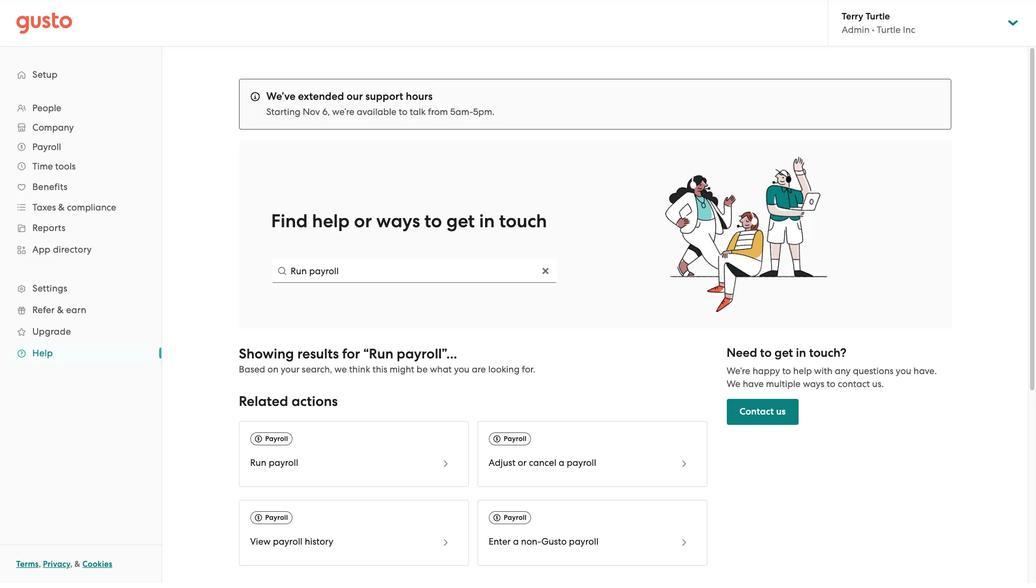 Task type: describe. For each thing, give the bounding box(es) containing it.
terms link
[[16, 559, 39, 569]]

reports link
[[11, 218, 151, 238]]

contact
[[740, 406, 774, 417]]

any
[[835, 366, 851, 376]]

0 horizontal spatial ways
[[377, 210, 420, 232]]

help link
[[11, 343, 151, 363]]

app
[[32, 244, 50, 255]]

touch?
[[810, 346, 847, 360]]

we're
[[332, 106, 355, 117]]

contact us button
[[727, 399, 799, 425]]

payroll inside showing results for " run payroll "... based on your search, we think this might be what you are looking for.
[[397, 346, 442, 362]]

history
[[305, 536, 334, 547]]

0 vertical spatial a
[[559, 457, 565, 468]]

to up for example: correct a payroll, manage state taxes, etc. field
[[425, 210, 442, 232]]

we're
[[727, 366, 751, 376]]

for
[[342, 346, 360, 362]]

1 vertical spatial run
[[250, 457, 267, 468]]

compliance
[[67, 202, 116, 213]]

results
[[297, 346, 339, 362]]

0 vertical spatial get
[[447, 210, 475, 232]]

earn
[[66, 305, 86, 315]]

time tools
[[32, 161, 76, 172]]

home image
[[16, 12, 72, 34]]

talk
[[410, 106, 426, 117]]

tools
[[55, 161, 76, 172]]

app directory link
[[11, 240, 151, 259]]

we've extended our support hours
[[266, 90, 433, 103]]

admin
[[842, 24, 870, 35]]

payroll for adjust or cancel a payroll
[[504, 435, 527, 443]]

1 , from the left
[[39, 559, 41, 569]]

cookies button
[[82, 558, 112, 571]]

payroll for view payroll history
[[265, 514, 288, 522]]

support
[[366, 90, 404, 103]]

people button
[[11, 98, 151, 118]]

upgrade link
[[11, 322, 151, 341]]

payroll for run payroll
[[265, 435, 288, 443]]

taxes
[[32, 202, 56, 213]]

find
[[271, 210, 308, 232]]

questions
[[853, 366, 894, 376]]

terms , privacy , & cookies
[[16, 559, 112, 569]]

run inside showing results for " run payroll "... based on your search, we think this might be what you are looking for.
[[369, 346, 394, 362]]

benefits
[[32, 181, 68, 192]]

adjust or cancel a payroll
[[489, 457, 597, 468]]

refer
[[32, 305, 55, 315]]

showing
[[239, 346, 294, 362]]

find help or ways to get in touch
[[271, 210, 547, 232]]

multiple
[[766, 379, 801, 389]]

help
[[32, 348, 53, 359]]

1 horizontal spatial or
[[518, 457, 527, 468]]

need
[[727, 346, 758, 360]]

enter a non-gusto payroll
[[489, 536, 599, 547]]

setup link
[[11, 65, 151, 84]]

think
[[349, 364, 370, 375]]

taxes & compliance
[[32, 202, 116, 213]]

time
[[32, 161, 53, 172]]

you inside need to get in touch? we're happy to help with any questions you have. we have multiple ways to contact us.
[[896, 366, 912, 376]]

settings
[[32, 283, 67, 294]]

happy
[[753, 366, 780, 376]]

we've
[[266, 90, 296, 103]]

showing results for " run payroll "... based on your search, we think this might be what you are looking for.
[[239, 346, 536, 375]]

reports
[[32, 222, 66, 233]]

view payroll history
[[250, 536, 334, 547]]

on
[[268, 364, 279, 375]]

taxes & compliance button
[[11, 198, 151, 217]]

are
[[472, 364, 486, 375]]

2 , from the left
[[70, 559, 73, 569]]

0 vertical spatial in
[[479, 210, 495, 232]]

us.
[[873, 379, 884, 389]]

help inside need to get in touch? we're happy to help with any questions you have. we have multiple ways to contact us.
[[794, 366, 812, 376]]

terry turtle admin • turtle inc
[[842, 11, 916, 35]]

be
[[417, 364, 428, 375]]

we
[[727, 379, 741, 389]]

1 vertical spatial a
[[513, 536, 519, 547]]

our
[[347, 90, 363, 103]]

directory
[[53, 244, 92, 255]]

we
[[335, 364, 347, 375]]

refer & earn link
[[11, 300, 151, 320]]

us
[[777, 406, 786, 417]]

adjust
[[489, 457, 516, 468]]

0 vertical spatial help
[[312, 210, 350, 232]]

related actions
[[239, 393, 338, 410]]

inc
[[903, 24, 916, 35]]

gusto
[[542, 536, 567, 547]]



Task type: locate. For each thing, give the bounding box(es) containing it.
in
[[479, 210, 495, 232], [796, 346, 807, 360]]

enter
[[489, 536, 511, 547]]

privacy link
[[43, 559, 70, 569]]

2 vertical spatial &
[[75, 559, 80, 569]]

extended
[[298, 90, 344, 103]]

1 vertical spatial in
[[796, 346, 807, 360]]

& for earn
[[57, 305, 64, 315]]

0 horizontal spatial help
[[312, 210, 350, 232]]

0 vertical spatial turtle
[[866, 11, 890, 22]]

help
[[312, 210, 350, 232], [794, 366, 812, 376]]

to inside the we've extended our support hours alert
[[399, 106, 408, 117]]

0 vertical spatial run
[[369, 346, 394, 362]]

payroll up adjust on the bottom left of the page
[[504, 435, 527, 443]]

privacy
[[43, 559, 70, 569]]

view
[[250, 536, 271, 547]]

, left privacy link
[[39, 559, 41, 569]]

based
[[239, 364, 265, 375]]

1 horizontal spatial ,
[[70, 559, 73, 569]]

available
[[357, 106, 397, 117]]

we've extended our support hours alert
[[239, 79, 952, 130]]

payroll up enter
[[504, 514, 527, 522]]

&
[[58, 202, 65, 213], [57, 305, 64, 315], [75, 559, 80, 569]]

company
[[32, 122, 74, 133]]

time tools button
[[11, 157, 151, 176]]

ways down with
[[803, 379, 825, 389]]

1 vertical spatial &
[[57, 305, 64, 315]]

0 vertical spatial ways
[[377, 210, 420, 232]]

payroll inside dropdown button
[[32, 141, 61, 152]]

you inside showing results for " run payroll "... based on your search, we think this might be what you are looking for.
[[454, 364, 470, 375]]

help left with
[[794, 366, 812, 376]]

app directory
[[32, 244, 92, 255]]

have
[[743, 379, 764, 389]]

you left "have." on the right bottom of the page
[[896, 366, 912, 376]]

touch
[[499, 210, 547, 232]]

you left are
[[454, 364, 470, 375]]

.
[[493, 106, 495, 117]]

1 horizontal spatial you
[[896, 366, 912, 376]]

starting nov 6, we're available to talk from 5am - 5pm .
[[266, 106, 495, 117]]

1 horizontal spatial get
[[775, 346, 794, 360]]

for.
[[522, 364, 536, 375]]

1 horizontal spatial ways
[[803, 379, 825, 389]]

get
[[447, 210, 475, 232], [775, 346, 794, 360]]

starting
[[266, 106, 301, 117]]

ways up for example: correct a payroll, manage state taxes, etc. field
[[377, 210, 420, 232]]

nov
[[303, 106, 320, 117]]

ways
[[377, 210, 420, 232], [803, 379, 825, 389]]

turtle right the '•'
[[877, 24, 901, 35]]

& left earn
[[57, 305, 64, 315]]

get inside need to get in touch? we're happy to help with any questions you have. we have multiple ways to contact us.
[[775, 346, 794, 360]]

•
[[872, 24, 875, 35]]

or
[[354, 210, 372, 232], [518, 457, 527, 468]]

from
[[428, 106, 448, 117]]

turtle
[[866, 11, 890, 22], [877, 24, 901, 35]]

might
[[390, 364, 415, 375]]

"
[[364, 346, 369, 362]]

, left 'cookies' at the left of the page
[[70, 559, 73, 569]]

gusto navigation element
[[0, 46, 161, 381]]

turtle up the '•'
[[866, 11, 890, 22]]

contact us
[[740, 406, 786, 417]]

refer & earn
[[32, 305, 86, 315]]

5am
[[450, 106, 470, 117]]

& inside "dropdown button"
[[58, 202, 65, 213]]

1 vertical spatial turtle
[[877, 24, 901, 35]]

& right taxes
[[58, 202, 65, 213]]

people
[[32, 103, 61, 113]]

1 horizontal spatial in
[[796, 346, 807, 360]]

0 horizontal spatial run
[[250, 457, 267, 468]]

your
[[281, 364, 300, 375]]

non-
[[521, 536, 542, 547]]

0 horizontal spatial in
[[479, 210, 495, 232]]

payroll up view payroll history
[[265, 514, 288, 522]]

run payroll
[[250, 457, 298, 468]]

have.
[[914, 366, 937, 376]]

payroll
[[397, 346, 442, 362], [269, 457, 298, 468], [567, 457, 597, 468], [273, 536, 303, 547], [569, 536, 599, 547]]

search,
[[302, 364, 332, 375]]

,
[[39, 559, 41, 569], [70, 559, 73, 569]]

actions
[[292, 393, 338, 410]]

list containing people
[[0, 98, 161, 364]]

6,
[[322, 106, 330, 117]]

a
[[559, 457, 565, 468], [513, 536, 519, 547]]

to up multiple
[[783, 366, 791, 376]]

payroll
[[32, 141, 61, 152], [265, 435, 288, 443], [504, 435, 527, 443], [265, 514, 288, 522], [504, 514, 527, 522]]

0 horizontal spatial a
[[513, 536, 519, 547]]

in left touch? at the bottom right
[[796, 346, 807, 360]]

need to get in touch? we're happy to help with any questions you have. we have multiple ways to contact us.
[[727, 346, 937, 389]]

upgrade
[[32, 326, 71, 337]]

terms
[[16, 559, 39, 569]]

a left non-
[[513, 536, 519, 547]]

& inside "link"
[[57, 305, 64, 315]]

in left touch
[[479, 210, 495, 232]]

& for compliance
[[58, 202, 65, 213]]

with
[[815, 366, 833, 376]]

1 vertical spatial get
[[775, 346, 794, 360]]

looking
[[488, 364, 520, 375]]

contact
[[838, 379, 870, 389]]

cookies
[[82, 559, 112, 569]]

what
[[430, 364, 452, 375]]

to left talk
[[399, 106, 408, 117]]

terry
[[842, 11, 864, 22]]

run
[[369, 346, 394, 362], [250, 457, 267, 468]]

help right find
[[312, 210, 350, 232]]

For example: correct a payroll, manage state taxes, etc. field
[[271, 259, 557, 283]]

payroll up run payroll on the left of the page
[[265, 435, 288, 443]]

related
[[239, 393, 288, 410]]

1 horizontal spatial run
[[369, 346, 394, 362]]

benefits link
[[11, 177, 151, 197]]

"...
[[442, 346, 457, 362]]

1 horizontal spatial a
[[559, 457, 565, 468]]

0 horizontal spatial or
[[354, 210, 372, 232]]

1 horizontal spatial help
[[794, 366, 812, 376]]

1 vertical spatial help
[[794, 366, 812, 376]]

a right cancel
[[559, 457, 565, 468]]

setup
[[32, 69, 58, 80]]

0 vertical spatial &
[[58, 202, 65, 213]]

payroll button
[[11, 137, 151, 157]]

0 horizontal spatial ,
[[39, 559, 41, 569]]

list
[[0, 98, 161, 364]]

1 vertical spatial or
[[518, 457, 527, 468]]

ways inside need to get in touch? we're happy to help with any questions you have. we have multiple ways to contact us.
[[803, 379, 825, 389]]

to up happy on the right
[[761, 346, 772, 360]]

1 vertical spatial ways
[[803, 379, 825, 389]]

payroll for enter a non-gusto payroll
[[504, 514, 527, 522]]

0 horizontal spatial you
[[454, 364, 470, 375]]

settings link
[[11, 279, 151, 298]]

in inside need to get in touch? we're happy to help with any questions you have. we have multiple ways to contact us.
[[796, 346, 807, 360]]

payroll up time
[[32, 141, 61, 152]]

0 horizontal spatial get
[[447, 210, 475, 232]]

to down with
[[827, 379, 836, 389]]

0 vertical spatial or
[[354, 210, 372, 232]]

& left cookies button
[[75, 559, 80, 569]]



Task type: vqa. For each thing, say whether or not it's contained in the screenshot.
the topmost active
no



